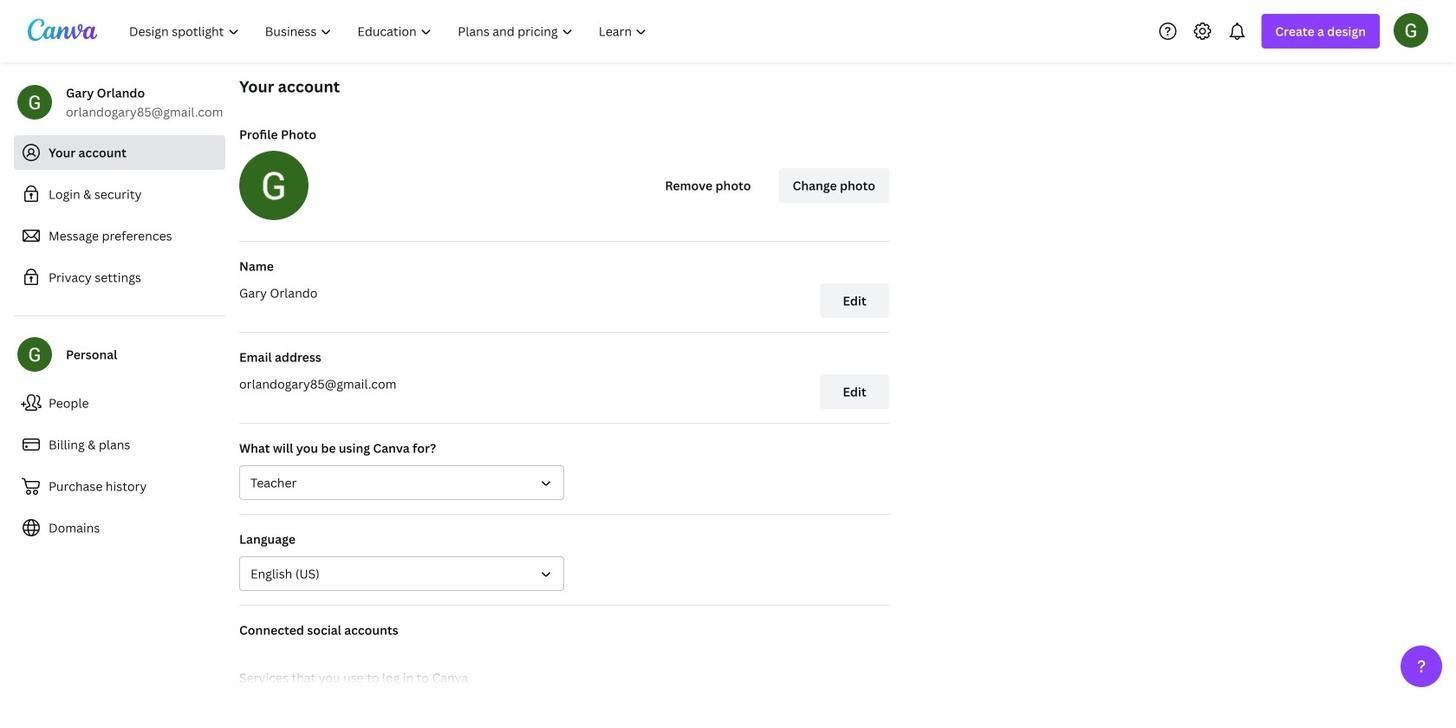 Task type: vqa. For each thing, say whether or not it's contained in the screenshot.
Gary Orlando icon
yes



Task type: describe. For each thing, give the bounding box(es) containing it.
top level navigation element
[[118, 14, 662, 49]]

gary orlando image
[[1394, 13, 1428, 47]]



Task type: locate. For each thing, give the bounding box(es) containing it.
Language: English (US) button
[[239, 556, 564, 591]]

None button
[[239, 465, 564, 500]]



